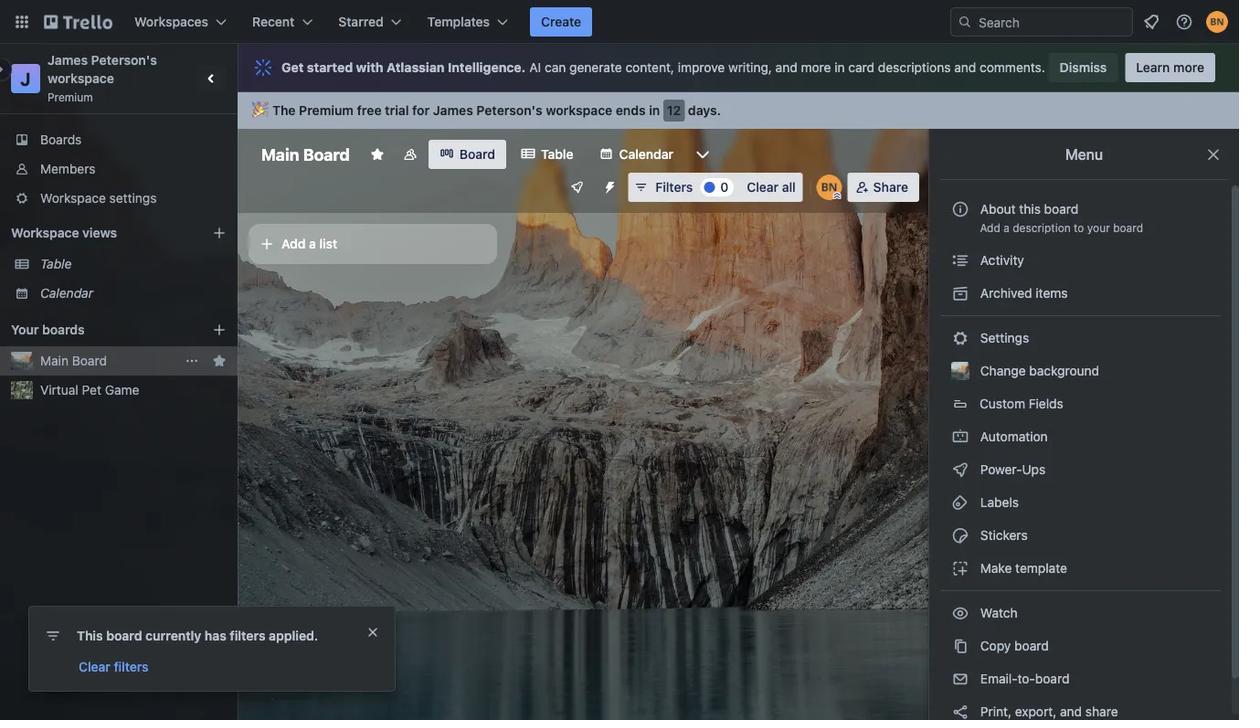 Task type: vqa. For each thing, say whether or not it's contained in the screenshot.
sm image
yes



Task type: locate. For each thing, give the bounding box(es) containing it.
🎉 the premium free trial for james peterson's workspace ends in 12 days.
[[252, 103, 721, 118]]

clear inside button
[[747, 180, 779, 195]]

1 vertical spatial workspace
[[11, 225, 79, 240]]

6 sm image from the top
[[951, 670, 970, 688]]

sm image left settings
[[951, 329, 970, 347]]

peterson's down back to home image
[[91, 53, 157, 68]]

james down back to home image
[[48, 53, 88, 68]]

0 horizontal spatial board
[[72, 353, 107, 368]]

main board down the
[[261, 144, 350, 164]]

sm image inside make template link
[[951, 559, 970, 578]]

0 horizontal spatial calendar link
[[40, 284, 227, 302]]

sm image left archived on the right of the page
[[951, 284, 970, 302]]

sm image left 'print,'
[[951, 703, 970, 720]]

1 vertical spatial main
[[40, 353, 69, 368]]

add
[[980, 221, 1000, 234], [281, 236, 306, 251]]

copy board
[[977, 638, 1049, 653]]

sm image inside email-to-board link
[[951, 670, 970, 688]]

0 vertical spatial workspace
[[40, 191, 106, 206]]

table link down views
[[40, 255, 227, 273]]

0 horizontal spatial workspace
[[48, 71, 114, 86]]

1 horizontal spatial main
[[261, 144, 299, 164]]

watch
[[977, 605, 1021, 620]]

1 vertical spatial peterson's
[[476, 103, 543, 118]]

main up virtual
[[40, 353, 69, 368]]

a down "about"
[[1004, 221, 1010, 234]]

4 sm image from the top
[[951, 461, 970, 479]]

0 horizontal spatial in
[[649, 103, 660, 118]]

power-
[[980, 462, 1022, 477]]

create a view image
[[212, 226, 227, 240]]

0 horizontal spatial premium
[[48, 90, 93, 103]]

calendar up boards
[[40, 286, 93, 301]]

share
[[1086, 704, 1118, 719]]

sm image left labels
[[951, 493, 970, 512]]

power ups image
[[570, 180, 584, 195]]

calendar link
[[588, 140, 684, 169], [40, 284, 227, 302]]

sm image inside settings link
[[951, 329, 970, 347]]

custom fields button
[[940, 389, 1221, 419]]

workspace left views
[[11, 225, 79, 240]]

0 vertical spatial james
[[48, 53, 88, 68]]

premium down the james peterson's workspace link
[[48, 90, 93, 103]]

in left 12
[[649, 103, 660, 118]]

0 horizontal spatial calendar
[[40, 286, 93, 301]]

ben nelson (bennelson96) image
[[817, 175, 842, 200]]

sm image
[[951, 251, 970, 270], [951, 329, 970, 347], [951, 428, 970, 446], [951, 461, 970, 479], [951, 493, 970, 512], [951, 703, 970, 720]]

board up virtual pet game
[[72, 353, 107, 368]]

2 horizontal spatial and
[[1060, 704, 1082, 719]]

1 horizontal spatial in
[[835, 60, 845, 75]]

0 horizontal spatial table
[[40, 256, 72, 271]]

settings
[[109, 191, 157, 206]]

4 sm image from the top
[[951, 604, 970, 622]]

j link
[[11, 64, 40, 93]]

print, export, and share
[[977, 704, 1118, 719]]

more
[[801, 60, 831, 75], [1173, 60, 1204, 75]]

0 vertical spatial main board
[[261, 144, 350, 164]]

and
[[776, 60, 798, 75], [954, 60, 976, 75], [1060, 704, 1082, 719]]

sm image inside the 'power-ups' link
[[951, 461, 970, 479]]

0
[[720, 180, 728, 195]]

0 horizontal spatial clear
[[79, 659, 110, 674]]

table
[[541, 147, 573, 162], [40, 256, 72, 271]]

sm image left watch
[[951, 604, 970, 622]]

0 horizontal spatial and
[[776, 60, 798, 75]]

0 horizontal spatial more
[[801, 60, 831, 75]]

0 vertical spatial main
[[261, 144, 299, 164]]

clear filters
[[79, 659, 149, 674]]

sm image left automation at the bottom right of the page
[[951, 428, 970, 446]]

in left card
[[835, 60, 845, 75]]

5 sm image from the top
[[951, 493, 970, 512]]

james
[[48, 53, 88, 68], [433, 103, 473, 118]]

1 horizontal spatial clear
[[747, 180, 779, 195]]

activity link
[[940, 246, 1221, 275]]

sm image left copy
[[951, 637, 970, 655]]

0 vertical spatial workspace
[[48, 71, 114, 86]]

table link
[[510, 140, 584, 169], [40, 255, 227, 273]]

james inside james peterson's workspace premium
[[48, 53, 88, 68]]

make template link
[[940, 554, 1221, 583]]

workspaces button
[[123, 7, 238, 37]]

2 horizontal spatial board
[[459, 147, 495, 162]]

and left share
[[1060, 704, 1082, 719]]

board inside email-to-board link
[[1035, 671, 1070, 686]]

1 vertical spatial table link
[[40, 255, 227, 273]]

more right learn
[[1173, 60, 1204, 75]]

1 horizontal spatial main board
[[261, 144, 350, 164]]

2 sm image from the top
[[951, 329, 970, 347]]

table up power ups 'icon' at left top
[[541, 147, 573, 162]]

0 horizontal spatial filters
[[114, 659, 149, 674]]

calendar up filters
[[619, 147, 673, 162]]

calendar
[[619, 147, 673, 162], [40, 286, 93, 301]]

and right writing,
[[776, 60, 798, 75]]

workspace for workspace views
[[11, 225, 79, 240]]

Board name text field
[[252, 140, 359, 169]]

sm image left power-
[[951, 461, 970, 479]]

watch link
[[940, 599, 1221, 628]]

0 horizontal spatial peterson's
[[91, 53, 157, 68]]

main board
[[261, 144, 350, 164], [40, 353, 107, 368]]

1 horizontal spatial calendar
[[619, 147, 673, 162]]

your boards with 2 items element
[[11, 319, 185, 341]]

0 vertical spatial calendar link
[[588, 140, 684, 169]]

premium right the
[[299, 103, 354, 118]]

workspace down generate
[[546, 103, 612, 118]]

clear filters link
[[79, 658, 149, 676]]

1 vertical spatial a
[[309, 236, 316, 251]]

table link up power ups 'icon' at left top
[[510, 140, 584, 169]]

5 sm image from the top
[[951, 637, 970, 655]]

sm image inside 'automation' link
[[951, 428, 970, 446]]

1 vertical spatial add
[[281, 236, 306, 251]]

fields
[[1029, 396, 1063, 411]]

6 sm image from the top
[[951, 703, 970, 720]]

🎉
[[252, 103, 265, 118]]

sm image inside print, export, and share link
[[951, 703, 970, 720]]

1 vertical spatial table
[[40, 256, 72, 271]]

back to home image
[[44, 7, 112, 37]]

1 vertical spatial calendar link
[[40, 284, 227, 302]]

0 horizontal spatial james
[[48, 53, 88, 68]]

descriptions
[[878, 60, 951, 75]]

currently
[[145, 628, 201, 643]]

board
[[1044, 201, 1079, 217], [1113, 221, 1143, 234], [106, 628, 142, 643], [1014, 638, 1049, 653], [1035, 671, 1070, 686]]

improve
[[678, 60, 725, 75]]

automation link
[[940, 422, 1221, 451]]

main down the
[[261, 144, 299, 164]]

1 vertical spatial workspace
[[546, 103, 612, 118]]

sm image left make at the right bottom
[[951, 559, 970, 578]]

board up print, export, and share
[[1035, 671, 1070, 686]]

open information menu image
[[1175, 13, 1193, 31]]

peterson's inside banner
[[476, 103, 543, 118]]

change background
[[977, 363, 1099, 378]]

intelligence.
[[448, 60, 526, 75]]

2 sm image from the top
[[951, 526, 970, 545]]

board down 🎉 the premium free trial for james peterson's workspace ends in 12 days.
[[459, 147, 495, 162]]

1 vertical spatial in
[[649, 103, 660, 118]]

board link
[[428, 140, 506, 169]]

board
[[303, 144, 350, 164], [459, 147, 495, 162], [72, 353, 107, 368]]

clear left all
[[747, 180, 779, 195]]

members
[[40, 161, 95, 176]]

add left "list"
[[281, 236, 306, 251]]

sm image for automation
[[951, 428, 970, 446]]

calendar link up automation icon
[[588, 140, 684, 169]]

banner
[[238, 92, 1239, 129]]

workspace settings
[[40, 191, 157, 206]]

activity
[[977, 253, 1024, 268]]

alert containing this board currently has filters applied.
[[29, 607, 395, 691]]

sm image inside copy board link
[[951, 637, 970, 655]]

workspace right j link
[[48, 71, 114, 86]]

settings
[[977, 330, 1029, 345]]

main board link
[[40, 352, 175, 370]]

board up to-
[[1014, 638, 1049, 653]]

3 sm image from the top
[[951, 559, 970, 578]]

1 vertical spatial main board
[[40, 353, 107, 368]]

0 vertical spatial peterson's
[[91, 53, 157, 68]]

list
[[319, 236, 337, 251]]

1 horizontal spatial workspace
[[546, 103, 612, 118]]

1 horizontal spatial more
[[1173, 60, 1204, 75]]

in inside banner
[[649, 103, 660, 118]]

1 horizontal spatial table
[[541, 147, 573, 162]]

starred
[[338, 14, 384, 29]]

about this board add a description to your board
[[980, 201, 1143, 234]]

0 horizontal spatial main
[[40, 353, 69, 368]]

workspace visible image
[[403, 147, 417, 162]]

0 vertical spatial filters
[[230, 628, 266, 643]]

1 sm image from the top
[[951, 251, 970, 270]]

sm image inside stickers link
[[951, 526, 970, 545]]

a left "list"
[[309, 236, 316, 251]]

filters
[[230, 628, 266, 643], [114, 659, 149, 674]]

sm image inside archived items link
[[951, 284, 970, 302]]

0 horizontal spatial add
[[281, 236, 306, 251]]

sm image left email-
[[951, 670, 970, 688]]

0 vertical spatial in
[[835, 60, 845, 75]]

description
[[1013, 221, 1071, 234]]

1 horizontal spatial james
[[433, 103, 473, 118]]

main board inside text field
[[261, 144, 350, 164]]

james right for
[[433, 103, 473, 118]]

learn more
[[1136, 60, 1204, 75]]

3 sm image from the top
[[951, 428, 970, 446]]

virtual pet game link
[[40, 381, 227, 399]]

1 horizontal spatial a
[[1004, 221, 1010, 234]]

atlassian
[[387, 60, 445, 75]]

clear all button
[[739, 173, 803, 202]]

main board up virtual
[[40, 353, 107, 368]]

starred button
[[327, 7, 413, 37]]

more left card
[[801, 60, 831, 75]]

1 horizontal spatial peterson's
[[476, 103, 543, 118]]

peterson's down intelligence.
[[476, 103, 543, 118]]

can
[[545, 60, 566, 75]]

calendar link up your boards with 2 items element
[[40, 284, 227, 302]]

add down "about"
[[980, 221, 1000, 234]]

members link
[[0, 154, 238, 184]]

1 vertical spatial filters
[[114, 659, 149, 674]]

filters down currently
[[114, 659, 149, 674]]

1 horizontal spatial board
[[303, 144, 350, 164]]

1 vertical spatial clear
[[79, 659, 110, 674]]

create
[[541, 14, 581, 29]]

0 vertical spatial add
[[980, 221, 1000, 234]]

copy
[[980, 638, 1011, 653]]

workspace
[[40, 191, 106, 206], [11, 225, 79, 240]]

your
[[1087, 221, 1110, 234]]

0 horizontal spatial main board
[[40, 353, 107, 368]]

board up to
[[1044, 201, 1079, 217]]

and down search image
[[954, 60, 976, 75]]

1 sm image from the top
[[951, 284, 970, 302]]

workspace
[[48, 71, 114, 86], [546, 103, 612, 118]]

0 vertical spatial table link
[[510, 140, 584, 169]]

premium
[[48, 90, 93, 103], [299, 103, 354, 118]]

clear down this
[[79, 659, 110, 674]]

sm image inside activity link
[[951, 251, 970, 270]]

sm image inside labels link
[[951, 493, 970, 512]]

sm image inside watch link
[[951, 604, 970, 622]]

1 horizontal spatial add
[[980, 221, 1000, 234]]

clear
[[747, 180, 779, 195], [79, 659, 110, 674]]

applied.
[[269, 628, 318, 643]]

alert
[[29, 607, 395, 691]]

0 vertical spatial calendar
[[619, 147, 673, 162]]

sm image for print, export, and share
[[951, 703, 970, 720]]

a
[[1004, 221, 1010, 234], [309, 236, 316, 251]]

0 vertical spatial a
[[1004, 221, 1010, 234]]

board left the star or unstar board icon at the top
[[303, 144, 350, 164]]

sm image left stickers
[[951, 526, 970, 545]]

ben nelson (bennelson96) image
[[1206, 11, 1228, 33]]

sm image for archived items
[[951, 284, 970, 302]]

2 more from the left
[[1173, 60, 1204, 75]]

sm image left activity
[[951, 251, 970, 270]]

boards link
[[0, 125, 238, 154]]

0 vertical spatial clear
[[747, 180, 779, 195]]

1 horizontal spatial premium
[[299, 103, 354, 118]]

sm image for make template
[[951, 559, 970, 578]]

workspace down members
[[40, 191, 106, 206]]

sm image
[[951, 284, 970, 302], [951, 526, 970, 545], [951, 559, 970, 578], [951, 604, 970, 622], [951, 637, 970, 655], [951, 670, 970, 688]]

0 horizontal spatial a
[[309, 236, 316, 251]]

table down workspace views
[[40, 256, 72, 271]]

share button
[[848, 173, 919, 202]]

boards
[[42, 322, 85, 337]]

print,
[[980, 704, 1012, 719]]

filters right has
[[230, 628, 266, 643]]



Task type: describe. For each thing, give the bounding box(es) containing it.
1 vertical spatial james
[[433, 103, 473, 118]]

templates button
[[416, 7, 519, 37]]

email-to-board link
[[940, 664, 1221, 694]]

templates
[[427, 14, 490, 29]]

this
[[1019, 201, 1041, 217]]

1 horizontal spatial filters
[[230, 628, 266, 643]]

copy board link
[[940, 631, 1221, 661]]

free
[[357, 103, 382, 118]]

your
[[11, 322, 39, 337]]

confetti image
[[252, 103, 265, 118]]

1 more from the left
[[801, 60, 831, 75]]

0 notifications image
[[1140, 11, 1162, 33]]

workspace settings link
[[0, 184, 238, 213]]

sm image for power-ups
[[951, 461, 970, 479]]

template
[[1015, 561, 1067, 576]]

get started with atlassian intelligence.
[[281, 60, 526, 75]]

a inside button
[[309, 236, 316, 251]]

recent button
[[241, 7, 324, 37]]

board actions menu image
[[185, 354, 199, 368]]

days.
[[688, 103, 721, 118]]

add board image
[[212, 323, 227, 337]]

your boards
[[11, 322, 85, 337]]

1 vertical spatial calendar
[[40, 286, 93, 301]]

dismiss
[[1060, 60, 1107, 75]]

1 horizontal spatial table link
[[510, 140, 584, 169]]

archived
[[980, 286, 1032, 301]]

about
[[980, 201, 1016, 217]]

menu
[[1065, 146, 1103, 163]]

make
[[980, 561, 1012, 576]]

automation image
[[595, 173, 621, 198]]

0 vertical spatial table
[[541, 147, 573, 162]]

labels
[[977, 495, 1019, 510]]

virtual
[[40, 382, 78, 398]]

sm image for watch
[[951, 604, 970, 622]]

comments.
[[980, 60, 1045, 75]]

sm image for settings
[[951, 329, 970, 347]]

stickers link
[[940, 521, 1221, 550]]

workspace for workspace settings
[[40, 191, 106, 206]]

sm image for labels
[[951, 493, 970, 512]]

settings link
[[940, 323, 1221, 353]]

boards
[[40, 132, 82, 147]]

add inside about this board add a description to your board
[[980, 221, 1000, 234]]

archived items
[[977, 286, 1068, 301]]

create button
[[530, 7, 592, 37]]

customize views image
[[694, 145, 712, 164]]

print, export, and share link
[[940, 697, 1221, 720]]

trial
[[385, 103, 409, 118]]

ups
[[1022, 462, 1046, 477]]

started
[[307, 60, 353, 75]]

background
[[1029, 363, 1099, 378]]

content,
[[625, 60, 674, 75]]

sm image for activity
[[951, 251, 970, 270]]

generate
[[569, 60, 622, 75]]

1 horizontal spatial and
[[954, 60, 976, 75]]

to-
[[1017, 671, 1035, 686]]

1 horizontal spatial calendar link
[[588, 140, 684, 169]]

main inside main board text field
[[261, 144, 299, 164]]

labels link
[[940, 488, 1221, 517]]

change
[[980, 363, 1026, 378]]

clear for clear filters
[[79, 659, 110, 674]]

Search field
[[972, 8, 1132, 36]]

main inside main board link
[[40, 353, 69, 368]]

sm image for email-to-board
[[951, 670, 970, 688]]

board inside text field
[[303, 144, 350, 164]]

archived items link
[[940, 279, 1221, 308]]

clear for clear all
[[747, 180, 779, 195]]

clear all
[[747, 180, 796, 195]]

custom
[[980, 396, 1025, 411]]

add inside button
[[281, 236, 306, 251]]

board inside copy board link
[[1014, 638, 1049, 653]]

filters
[[655, 180, 693, 195]]

peterson's inside james peterson's workspace premium
[[91, 53, 157, 68]]

0 horizontal spatial table link
[[40, 255, 227, 273]]

with
[[356, 60, 383, 75]]

change background link
[[940, 356, 1221, 386]]

12
[[667, 103, 681, 118]]

starred icon image
[[212, 354, 227, 368]]

pet
[[82, 382, 101, 398]]

share
[[873, 180, 908, 195]]

premium inside james peterson's workspace premium
[[48, 90, 93, 103]]

this member is an admin of this board. image
[[833, 192, 841, 200]]

virtual pet game
[[40, 382, 139, 398]]

atlassian intelligence logo image
[[252, 57, 274, 79]]

get
[[281, 60, 304, 75]]

power-ups
[[977, 462, 1049, 477]]

card
[[848, 60, 875, 75]]

star or unstar board image
[[370, 147, 385, 162]]

stickers
[[977, 528, 1028, 543]]

workspaces
[[134, 14, 208, 29]]

sm image for copy board
[[951, 637, 970, 655]]

custom fields
[[980, 396, 1063, 411]]

writing,
[[728, 60, 772, 75]]

workspace views
[[11, 225, 117, 240]]

dismiss button
[[1049, 53, 1118, 82]]

views
[[82, 225, 117, 240]]

a inside about this board add a description to your board
[[1004, 221, 1010, 234]]

workspace navigation collapse icon image
[[199, 66, 225, 91]]

search image
[[958, 15, 972, 29]]

banner containing 🎉
[[238, 92, 1239, 129]]

j
[[20, 68, 31, 89]]

board up clear filters
[[106, 628, 142, 643]]

sm image for stickers
[[951, 526, 970, 545]]

for
[[412, 103, 430, 118]]

workspace inside james peterson's workspace premium
[[48, 71, 114, 86]]

ai can generate content, improve writing, and more in card descriptions and comments.
[[529, 60, 1045, 75]]

james peterson's workspace link
[[48, 53, 160, 86]]

learn
[[1136, 60, 1170, 75]]

items
[[1036, 286, 1068, 301]]

email-
[[980, 671, 1017, 686]]

primary element
[[0, 0, 1239, 44]]

ends
[[616, 103, 646, 118]]

this board currently has filters applied.
[[77, 628, 318, 643]]

automation
[[977, 429, 1048, 444]]

add a list button
[[249, 224, 497, 264]]

dismiss flag image
[[366, 625, 380, 640]]

make template
[[977, 561, 1067, 576]]

ai
[[529, 60, 541, 75]]

game
[[105, 382, 139, 398]]

board right your
[[1113, 221, 1143, 234]]

this
[[77, 628, 103, 643]]

the
[[272, 103, 296, 118]]



